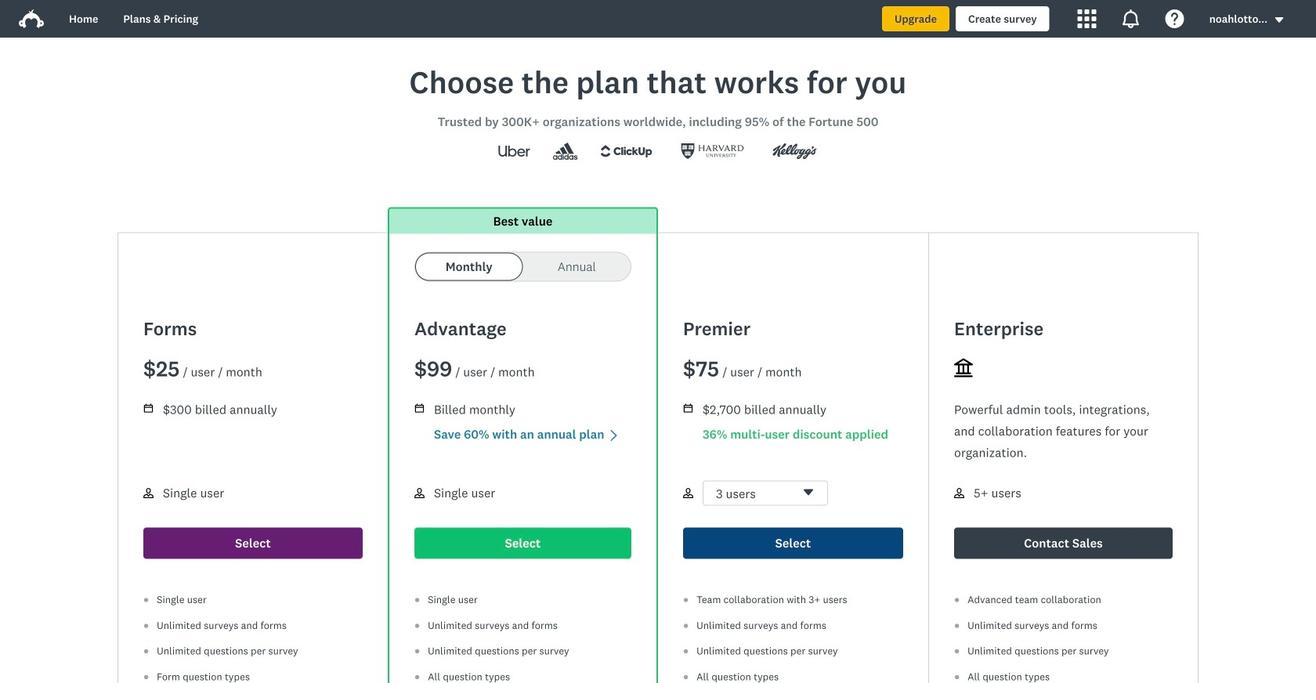 Task type: vqa. For each thing, say whether or not it's contained in the screenshot.
1st Products Icon
no



Task type: describe. For each thing, give the bounding box(es) containing it.
building icon image
[[954, 358, 973, 377]]

1 user image from the left
[[143, 488, 154, 498]]

user image
[[954, 488, 964, 498]]

3 user image from the left
[[683, 488, 693, 498]]

2 user image from the left
[[414, 488, 425, 498]]

clickup image
[[586, 139, 667, 164]]

kellogg's image
[[758, 139, 832, 164]]



Task type: locate. For each thing, give the bounding box(es) containing it.
dropdown arrow icon image
[[1274, 14, 1285, 25], [1275, 17, 1283, 23]]

1 brand logo image from the top
[[19, 6, 44, 31]]

2 horizontal spatial user image
[[683, 488, 693, 498]]

0 horizontal spatial user image
[[143, 488, 154, 498]]

brand logo image
[[19, 6, 44, 31], [19, 9, 44, 28]]

adidas image
[[544, 143, 586, 160]]

notification center icon image
[[1122, 9, 1140, 28]]

2 brand logo image from the top
[[19, 9, 44, 28]]

harvard image
[[667, 139, 758, 164]]

uber image
[[484, 139, 544, 164]]

help icon image
[[1166, 9, 1184, 28]]

products icon image
[[1078, 9, 1097, 28], [1078, 9, 1097, 28]]

1 horizontal spatial user image
[[414, 488, 425, 498]]

right arrow image
[[607, 429, 620, 442]]

calendar icon image
[[143, 403, 154, 413], [414, 403, 425, 413], [683, 403, 693, 413], [144, 404, 153, 413], [415, 404, 424, 413], [684, 404, 693, 413]]

user image
[[143, 488, 154, 498], [414, 488, 425, 498], [683, 488, 693, 498]]

Select Menu field
[[703, 481, 828, 506]]



